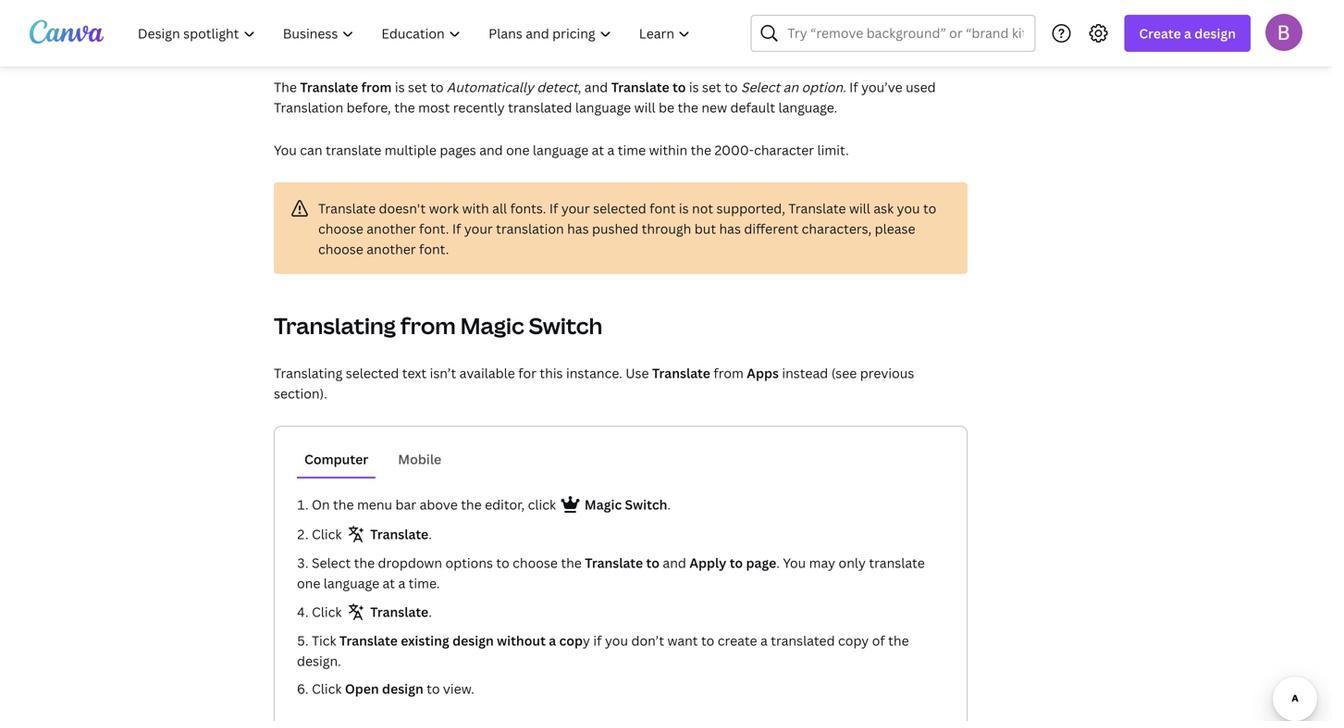 Task type: describe. For each thing, give the bounding box(es) containing it.
translate right tick
[[340, 632, 398, 649]]

Try "remove background" or "brand kit" search field
[[788, 16, 1024, 51]]

translated for language
[[508, 99, 572, 116]]

an
[[784, 78, 799, 96]]

1 horizontal spatial one
[[506, 141, 530, 159]]

. up existing
[[429, 603, 432, 621]]

to up be
[[673, 78, 686, 96]]

time.
[[409, 574, 440, 592]]

through
[[642, 220, 692, 237]]

create a design
[[1140, 25, 1237, 42]]

0 horizontal spatial magic
[[461, 311, 525, 341]]

a inside dropdown button
[[1185, 25, 1192, 42]]

open
[[345, 680, 379, 697]]

the
[[274, 78, 297, 96]]

1 horizontal spatial switch
[[625, 496, 668, 513]]

use
[[626, 364, 649, 382]]

2 translate . from the top
[[370, 603, 432, 621]]

if inside the if you've used translation before, the most recently translated language will be the new default language.
[[850, 78, 859, 96]]

without
[[497, 632, 546, 649]]

you inside the translate doesn't work with all fonts. if your selected font is not supported, translate will ask you to choose another font. if your translation has pushed through but has different characters, please choose another font.
[[897, 199, 921, 217]]

apps
[[747, 364, 779, 382]]

above
[[420, 496, 458, 513]]

. you may only translate one language at a time.
[[297, 554, 925, 592]]

characters,
[[802, 220, 872, 237]]

0 horizontal spatial from
[[362, 78, 392, 96]]

mobile
[[398, 450, 442, 468]]

y if you don't want to create a translated copy of the design.
[[297, 632, 909, 670]]

mobile button
[[391, 441, 449, 477]]

bar
[[396, 496, 417, 513]]

available
[[460, 364, 515, 382]]

within
[[649, 141, 688, 159]]

isn't
[[430, 364, 457, 382]]

options
[[446, 554, 493, 572]]

3 click from the top
[[312, 680, 342, 697]]

previous
[[861, 364, 915, 382]]

2 set from the left
[[703, 78, 722, 96]]

instance.
[[566, 364, 623, 382]]

pushed
[[592, 220, 639, 237]]

. down on the menu bar above the editor, click
[[429, 525, 432, 543]]

section).
[[274, 385, 327, 402]]

a inside . you may only translate one language at a time.
[[398, 574, 406, 592]]

please
[[875, 220, 916, 237]]

for
[[518, 364, 537, 382]]

most
[[418, 99, 450, 116]]

translating selected text isn't available for this instance. use translate from apps
[[274, 364, 779, 382]]

design for create a design
[[1195, 25, 1237, 42]]

tick
[[312, 632, 336, 649]]

time
[[618, 141, 646, 159]]

the up cop
[[561, 554, 582, 572]]

instead
[[782, 364, 829, 382]]

(see
[[832, 364, 857, 382]]

1 vertical spatial from
[[401, 311, 456, 341]]

1 vertical spatial choose
[[318, 240, 364, 258]]

the right within
[[691, 141, 712, 159]]

2 has from the left
[[720, 220, 741, 237]]

translate right use
[[653, 364, 711, 382]]

magic switch .
[[585, 496, 671, 513]]

y
[[583, 632, 591, 649]]

to inside the translate doesn't work with all fonts. if your selected font is not supported, translate will ask you to choose another font. if your translation has pushed through but has different characters, please choose another font.
[[924, 199, 937, 217]]

on
[[312, 496, 330, 513]]

but
[[695, 220, 716, 237]]

to inside "y if you don't want to create a translated copy of the design."
[[702, 632, 715, 649]]

used
[[906, 78, 936, 96]]

recently
[[453, 99, 505, 116]]

work
[[429, 199, 459, 217]]

the right be
[[678, 99, 699, 116]]

2 vertical spatial choose
[[513, 554, 558, 572]]

language.
[[779, 99, 838, 116]]

2000-
[[715, 141, 754, 159]]

language inside . you may only translate one language at a time.
[[324, 574, 380, 592]]

all
[[493, 199, 507, 217]]

a inside "y if you don't want to create a translated copy of the design."
[[761, 632, 768, 649]]

may
[[810, 554, 836, 572]]

1 vertical spatial selected
[[346, 364, 399, 382]]

if
[[594, 632, 602, 649]]

different
[[745, 220, 799, 237]]

you inside "y if you don't want to create a translated copy of the design."
[[605, 632, 628, 649]]

the right on
[[333, 496, 354, 513]]

bob builder image
[[1266, 14, 1303, 51]]

will inside the if you've used translation before, the most recently translated language will be the new default language.
[[635, 99, 656, 116]]

instead (see previous section).
[[274, 364, 915, 402]]

and for automatically
[[585, 78, 608, 96]]

one inside . you may only translate one language at a time.
[[297, 574, 321, 592]]

to right options
[[496, 554, 510, 572]]

and for the
[[663, 554, 687, 572]]

translated for copy
[[771, 632, 835, 649]]

0 horizontal spatial and
[[480, 141, 503, 159]]

dropdown
[[378, 554, 443, 572]]

create a design button
[[1125, 15, 1251, 52]]

,
[[578, 78, 582, 96]]

2 vertical spatial from
[[714, 364, 744, 382]]

apply
[[690, 554, 727, 572]]

pages
[[440, 141, 476, 159]]

create
[[718, 632, 758, 649]]

with
[[462, 199, 489, 217]]

1 click from the top
[[312, 525, 345, 543]]

0 horizontal spatial select
[[312, 554, 351, 572]]

translation
[[496, 220, 564, 237]]

top level navigation element
[[126, 15, 707, 52]]

ask
[[874, 199, 894, 217]]

cop
[[560, 632, 583, 649]]

to left page
[[730, 554, 743, 572]]

translate down the magic switch .
[[585, 554, 643, 572]]

1 vertical spatial your
[[465, 220, 493, 237]]

computer
[[305, 450, 369, 468]]

limit.
[[818, 141, 849, 159]]

option.
[[802, 78, 847, 96]]

this
[[540, 364, 563, 382]]

automatically
[[447, 78, 534, 96]]

fonts.
[[511, 199, 546, 217]]

1 another from the top
[[367, 220, 416, 237]]

editor,
[[485, 496, 525, 513]]

font
[[650, 199, 676, 217]]

want
[[668, 632, 698, 649]]



Task type: vqa. For each thing, say whether or not it's contained in the screenshot.
deleting
no



Task type: locate. For each thing, give the bounding box(es) containing it.
0 vertical spatial translating
[[274, 311, 396, 341]]

0 vertical spatial another
[[367, 220, 416, 237]]

1 vertical spatial and
[[480, 141, 503, 159]]

has right but on the top of page
[[720, 220, 741, 237]]

at down dropdown
[[383, 574, 395, 592]]

and right pages on the top of page
[[480, 141, 503, 159]]

to
[[431, 78, 444, 96], [673, 78, 686, 96], [725, 78, 738, 96], [924, 199, 937, 217], [496, 554, 510, 572], [647, 554, 660, 572], [730, 554, 743, 572], [702, 632, 715, 649], [427, 680, 440, 697]]

only
[[839, 554, 866, 572]]

to right 'want'
[[702, 632, 715, 649]]

1 horizontal spatial select
[[741, 78, 780, 96]]

at inside . you may only translate one language at a time.
[[383, 574, 395, 592]]

0 vertical spatial and
[[585, 78, 608, 96]]

0 vertical spatial you
[[897, 199, 921, 217]]

doesn't
[[379, 199, 426, 217]]

2 vertical spatial design
[[382, 680, 424, 697]]

translate right can
[[326, 141, 382, 159]]

1 vertical spatial you
[[783, 554, 806, 572]]

1 horizontal spatial if
[[550, 199, 558, 217]]

translate inside . you may only translate one language at a time.
[[869, 554, 925, 572]]

0 vertical spatial from
[[362, 78, 392, 96]]

if left you've
[[850, 78, 859, 96]]

2 horizontal spatial and
[[663, 554, 687, 572]]

computer button
[[297, 441, 376, 477]]

2 vertical spatial if
[[452, 220, 461, 237]]

supported,
[[717, 199, 786, 217]]

new
[[702, 99, 728, 116]]

language down the ,
[[576, 99, 631, 116]]

you right if
[[605, 632, 628, 649]]

1 vertical spatial click
[[312, 603, 345, 621]]

2 translating from the top
[[274, 364, 343, 382]]

0 vertical spatial selected
[[593, 199, 647, 217]]

. up . you may only translate one language at a time.
[[668, 496, 671, 513]]

0 horizontal spatial design
[[382, 680, 424, 697]]

0 horizontal spatial at
[[383, 574, 395, 592]]

design
[[1195, 25, 1237, 42], [453, 632, 494, 649], [382, 680, 424, 697]]

is
[[395, 78, 405, 96], [689, 78, 699, 96], [679, 199, 689, 217]]

1 vertical spatial translate .
[[370, 603, 432, 621]]

from up text
[[401, 311, 456, 341]]

the inside "y if you don't want to create a translated copy of the design."
[[889, 632, 909, 649]]

0 horizontal spatial if
[[452, 220, 461, 237]]

design for click open design to view.
[[382, 680, 424, 697]]

select the dropdown options to choose the translate to and apply to page
[[312, 554, 777, 572]]

default
[[731, 99, 776, 116]]

1 vertical spatial design
[[453, 632, 494, 649]]

1 horizontal spatial from
[[401, 311, 456, 341]]

multiple
[[385, 141, 437, 159]]

magic up available
[[461, 311, 525, 341]]

can
[[300, 141, 323, 159]]

character
[[754, 141, 815, 159]]

to up new
[[725, 78, 738, 96]]

1 horizontal spatial design
[[453, 632, 494, 649]]

0 horizontal spatial you
[[274, 141, 297, 159]]

your right fonts.
[[562, 199, 590, 217]]

0 vertical spatial your
[[562, 199, 590, 217]]

choose
[[318, 220, 364, 237], [318, 240, 364, 258], [513, 554, 558, 572]]

2 vertical spatial and
[[663, 554, 687, 572]]

design inside create a design dropdown button
[[1195, 25, 1237, 42]]

translating from magic switch
[[274, 311, 603, 341]]

0 vertical spatial you
[[274, 141, 297, 159]]

0 vertical spatial font.
[[419, 220, 449, 237]]

translating
[[274, 311, 396, 341], [274, 364, 343, 382]]

translate . down bar at the bottom
[[370, 525, 432, 543]]

switch up the "this"
[[529, 311, 603, 341]]

0 vertical spatial if
[[850, 78, 859, 96]]

0 horizontal spatial will
[[635, 99, 656, 116]]

and right the ,
[[585, 78, 608, 96]]

a
[[1185, 25, 1192, 42], [608, 141, 615, 159], [398, 574, 406, 592], [549, 632, 556, 649], [761, 632, 768, 649]]

detect
[[537, 78, 578, 96]]

has left pushed
[[567, 220, 589, 237]]

to left the "apply"
[[647, 554, 660, 572]]

design right create
[[1195, 25, 1237, 42]]

is inside the translate doesn't work with all fonts. if your selected font is not supported, translate will ask you to choose another font. if your translation has pushed through but has different characters, please choose another font.
[[679, 199, 689, 217]]

create
[[1140, 25, 1182, 42]]

0 vertical spatial select
[[741, 78, 780, 96]]

1 vertical spatial you
[[605, 632, 628, 649]]

1 vertical spatial one
[[297, 574, 321, 592]]

magic right click
[[585, 496, 622, 513]]

switch
[[529, 311, 603, 341], [625, 496, 668, 513]]

translated
[[508, 99, 572, 116], [771, 632, 835, 649]]

translate .
[[370, 525, 432, 543], [370, 603, 432, 621]]

0 horizontal spatial one
[[297, 574, 321, 592]]

2 font. from the top
[[419, 240, 449, 258]]

copy
[[839, 632, 869, 649]]

0 vertical spatial translated
[[508, 99, 572, 116]]

the left dropdown
[[354, 554, 375, 572]]

2 another from the top
[[367, 240, 416, 258]]

0 vertical spatial choose
[[318, 220, 364, 237]]

1 vertical spatial translating
[[274, 364, 343, 382]]

0 horizontal spatial you
[[605, 632, 628, 649]]

0 horizontal spatial translated
[[508, 99, 572, 116]]

translate down bar at the bottom
[[370, 525, 429, 543]]

click down on
[[312, 525, 345, 543]]

existing
[[401, 632, 450, 649]]

1 vertical spatial select
[[312, 554, 351, 572]]

translate left 'doesn't'
[[318, 199, 376, 217]]

you inside . you may only translate one language at a time.
[[783, 554, 806, 572]]

0 horizontal spatial translate
[[326, 141, 382, 159]]

0 vertical spatial magic
[[461, 311, 525, 341]]

the translate from is set to automatically detect , and translate to is set to select an option.
[[274, 78, 847, 96]]

. left the 'may'
[[777, 554, 780, 572]]

1 vertical spatial translate
[[869, 554, 925, 572]]

1 font. from the top
[[419, 220, 449, 237]]

translation
[[274, 99, 344, 116]]

from
[[362, 78, 392, 96], [401, 311, 456, 341], [714, 364, 744, 382]]

1 vertical spatial font.
[[419, 240, 449, 258]]

1 horizontal spatial magic
[[585, 496, 622, 513]]

1 translate . from the top
[[370, 525, 432, 543]]

0 horizontal spatial has
[[567, 220, 589, 237]]

1 horizontal spatial has
[[720, 220, 741, 237]]

selected left text
[[346, 364, 399, 382]]

if
[[850, 78, 859, 96], [550, 199, 558, 217], [452, 220, 461, 237]]

1 vertical spatial language
[[533, 141, 589, 159]]

select
[[741, 78, 780, 96], [312, 554, 351, 572]]

1 horizontal spatial at
[[592, 141, 605, 159]]

0 horizontal spatial switch
[[529, 311, 603, 341]]

1 vertical spatial will
[[850, 199, 871, 217]]

0 horizontal spatial set
[[408, 78, 427, 96]]

language inside the if you've used translation before, the most recently translated language will be the new default language.
[[576, 99, 631, 116]]

design right existing
[[453, 632, 494, 649]]

set up most
[[408, 78, 427, 96]]

0 vertical spatial language
[[576, 99, 631, 116]]

will inside the translate doesn't work with all fonts. if your selected font is not supported, translate will ask you to choose another font. if your translation has pushed through but has different characters, please choose another font.
[[850, 199, 871, 217]]

design right the open
[[382, 680, 424, 697]]

the left most
[[394, 99, 415, 116]]

2 click from the top
[[312, 603, 345, 621]]

don't
[[632, 632, 665, 649]]

magic
[[461, 311, 525, 341], [585, 496, 622, 513]]

of
[[873, 632, 886, 649]]

translating for translating from magic switch
[[274, 311, 396, 341]]

your down the with
[[465, 220, 493, 237]]

translate up characters,
[[789, 199, 846, 217]]

set up new
[[703, 78, 722, 96]]

click up tick
[[312, 603, 345, 621]]

you left the 'may'
[[783, 554, 806, 572]]

0 vertical spatial translate
[[326, 141, 382, 159]]

0 vertical spatial will
[[635, 99, 656, 116]]

1 horizontal spatial selected
[[593, 199, 647, 217]]

will left "ask" at top
[[850, 199, 871, 217]]

. inside . you may only translate one language at a time.
[[777, 554, 780, 572]]

2 vertical spatial language
[[324, 574, 380, 592]]

translated inside the if you've used translation before, the most recently translated language will be the new default language.
[[508, 99, 572, 116]]

translated inside "y if you don't want to create a translated copy of the design."
[[771, 632, 835, 649]]

selected
[[593, 199, 647, 217], [346, 364, 399, 382]]

one up fonts.
[[506, 141, 530, 159]]

if you've used translation before, the most recently translated language will be the new default language.
[[274, 78, 936, 116]]

the right of
[[889, 632, 909, 649]]

language down dropdown
[[324, 574, 380, 592]]

translated left copy
[[771, 632, 835, 649]]

1 horizontal spatial set
[[703, 78, 722, 96]]

1 vertical spatial translated
[[771, 632, 835, 649]]

click
[[528, 496, 556, 513]]

1 horizontal spatial translated
[[771, 632, 835, 649]]

language down the translate from is set to automatically detect , and translate to is set to select an option.
[[533, 141, 589, 159]]

from up before,
[[362, 78, 392, 96]]

to left view.
[[427, 680, 440, 697]]

translate up be
[[612, 78, 670, 96]]

1 horizontal spatial and
[[585, 78, 608, 96]]

translating for translating selected text isn't available for this instance. use translate from apps
[[274, 364, 343, 382]]

before,
[[347, 99, 391, 116]]

translate doesn't work with all fonts. if your selected font is not supported, translate will ask you to choose another font. if your translation has pushed through but has different characters, please choose another font.
[[318, 199, 937, 258]]

and
[[585, 78, 608, 96], [480, 141, 503, 159], [663, 554, 687, 572]]

you
[[274, 141, 297, 159], [783, 554, 806, 572]]

if right fonts.
[[550, 199, 558, 217]]

the right above
[[461, 496, 482, 513]]

1 vertical spatial if
[[550, 199, 558, 217]]

not
[[692, 199, 714, 217]]

0 vertical spatial click
[[312, 525, 345, 543]]

if down work at the top of the page
[[452, 220, 461, 237]]

2 horizontal spatial from
[[714, 364, 744, 382]]

to right "ask" at top
[[924, 199, 937, 217]]

1 vertical spatial switch
[[625, 496, 668, 513]]

view.
[[443, 680, 475, 697]]

tick translate existing design without a cop
[[312, 632, 583, 649]]

2 horizontal spatial design
[[1195, 25, 1237, 42]]

1 translating from the top
[[274, 311, 396, 341]]

0 vertical spatial translate .
[[370, 525, 432, 543]]

2 vertical spatial click
[[312, 680, 342, 697]]

switch up . you may only translate one language at a time.
[[625, 496, 668, 513]]

1 vertical spatial magic
[[585, 496, 622, 513]]

1 set from the left
[[408, 78, 427, 96]]

one
[[506, 141, 530, 159], [297, 574, 321, 592]]

1 horizontal spatial will
[[850, 199, 871, 217]]

translate up translation
[[300, 78, 358, 96]]

translate . down time.
[[370, 603, 432, 621]]

from left apps
[[714, 364, 744, 382]]

1 has from the left
[[567, 220, 589, 237]]

click down design.
[[312, 680, 342, 697]]

1 vertical spatial another
[[367, 240, 416, 258]]

0 vertical spatial one
[[506, 141, 530, 159]]

0 vertical spatial at
[[592, 141, 605, 159]]

menu
[[357, 496, 393, 513]]

language
[[576, 99, 631, 116], [533, 141, 589, 159], [324, 574, 380, 592]]

2 horizontal spatial if
[[850, 78, 859, 96]]

0 vertical spatial design
[[1195, 25, 1237, 42]]

page
[[746, 554, 777, 572]]

has
[[567, 220, 589, 237], [720, 220, 741, 237]]

click open design to view.
[[312, 680, 475, 697]]

translate down time.
[[370, 603, 429, 621]]

0 horizontal spatial your
[[465, 220, 493, 237]]

0 horizontal spatial selected
[[346, 364, 399, 382]]

to up most
[[431, 78, 444, 96]]

1 horizontal spatial your
[[562, 199, 590, 217]]

selected up pushed
[[593, 199, 647, 217]]

on the menu bar above the editor, click
[[312, 496, 559, 513]]

translate
[[326, 141, 382, 159], [869, 554, 925, 572]]

design.
[[297, 652, 341, 670]]

you up please
[[897, 199, 921, 217]]

at left time
[[592, 141, 605, 159]]

select up default
[[741, 78, 780, 96]]

will left be
[[635, 99, 656, 116]]

and left the "apply"
[[663, 554, 687, 572]]

you can translate multiple pages and one language at a time within the 2000-character limit.
[[274, 141, 849, 159]]

1 horizontal spatial you
[[897, 199, 921, 217]]

one up tick
[[297, 574, 321, 592]]

be
[[659, 99, 675, 116]]

1 horizontal spatial you
[[783, 554, 806, 572]]

1 vertical spatial at
[[383, 574, 395, 592]]

translated down "detect"
[[508, 99, 572, 116]]

0 vertical spatial switch
[[529, 311, 603, 341]]

you've
[[862, 78, 903, 96]]

selected inside the translate doesn't work with all fonts. if your selected font is not supported, translate will ask you to choose another font. if your translation has pushed through but has different characters, please choose another font.
[[593, 199, 647, 217]]

translate right "only"
[[869, 554, 925, 572]]

text
[[402, 364, 427, 382]]

1 horizontal spatial translate
[[869, 554, 925, 572]]

you left can
[[274, 141, 297, 159]]

another
[[367, 220, 416, 237], [367, 240, 416, 258]]

select down on
[[312, 554, 351, 572]]



